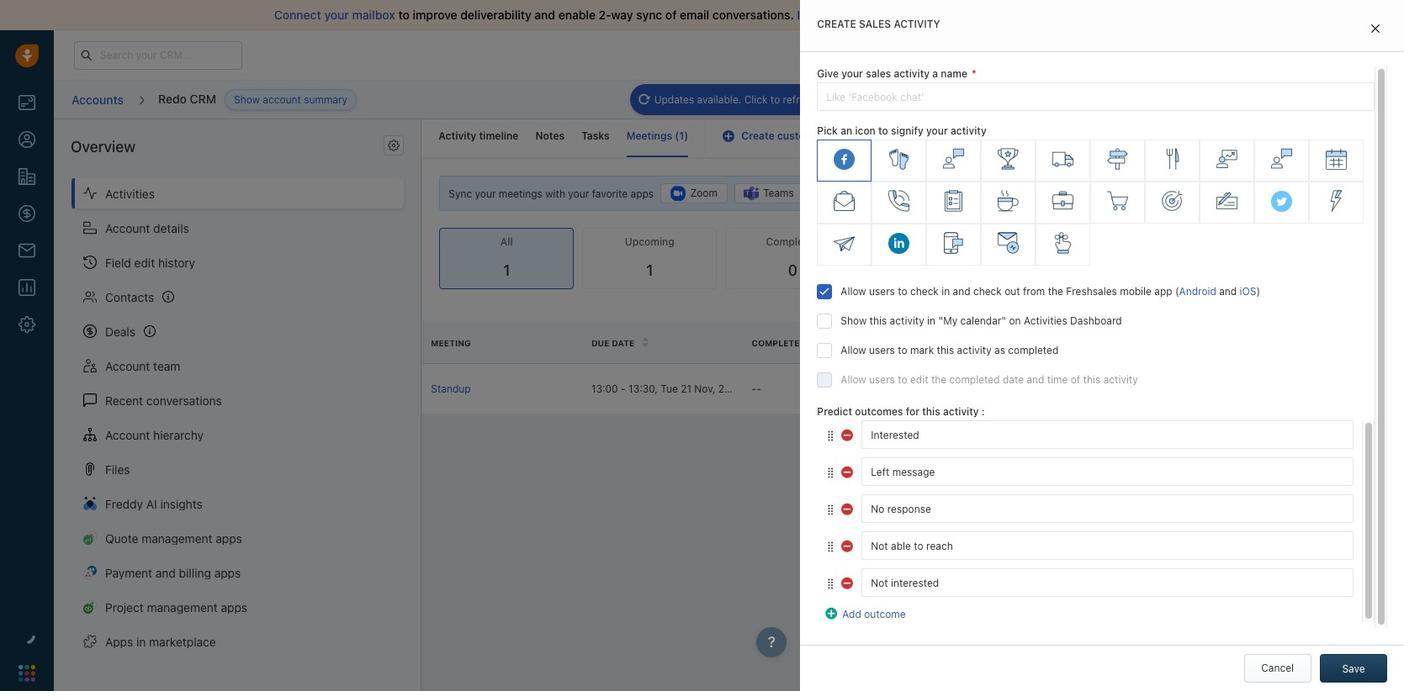 Task type: describe. For each thing, give the bounding box(es) containing it.
trial
[[967, 49, 984, 60]]

conversations
[[146, 393, 222, 408]]

account details
[[105, 221, 189, 235]]

0 vertical spatial activities
[[105, 186, 155, 201]]

import all your sales data link
[[797, 8, 940, 22]]

icon
[[855, 125, 876, 137]]

for
[[906, 406, 919, 418]]

allow for allow users to check in and check out from the freshsales mobile app ( android and ios )
[[841, 285, 866, 298]]

account team
[[105, 359, 180, 373]]

sales left data
[[880, 8, 909, 22]]

import
[[797, 8, 834, 22]]

recent
[[105, 393, 143, 408]]

0 horizontal spatial completed
[[949, 374, 1000, 386]]

favorite
[[592, 187, 628, 200]]

users for check
[[869, 285, 895, 298]]

plus filled image
[[826, 606, 839, 620]]

redo
[[158, 92, 187, 106]]

all
[[837, 8, 850, 22]]

improve
[[413, 8, 457, 22]]

project management apps
[[105, 600, 247, 615]]

payment and billing apps
[[105, 566, 241, 580]]

tara schultz
[[912, 383, 971, 395]]

your right the with
[[568, 187, 589, 200]]

don't
[[980, 8, 1009, 22]]

1 vertical spatial (
[[1175, 285, 1179, 298]]

completed for completed
[[766, 235, 819, 248]]

your right "all"
[[853, 8, 877, 22]]

an
[[841, 125, 852, 137]]

meetings
[[626, 130, 672, 142]]

zoom button
[[660, 184, 728, 204]]

pick
[[817, 125, 838, 137]]

email image
[[1237, 48, 1249, 62]]

your right "give"
[[841, 67, 863, 80]]

activity left : at the bottom right of page
[[943, 406, 979, 418]]

activity
[[438, 130, 476, 142]]

plans
[[1125, 48, 1152, 61]]

2 -- from the left
[[1072, 383, 1082, 395]]

activity right time at the bottom right of the page
[[1103, 374, 1138, 386]]

13:00 - 13:30, tue 21 nov, 2023
[[591, 383, 743, 395]]

and left ios
[[1219, 285, 1237, 298]]

apps in marketplace
[[105, 635, 216, 649]]

this right mark
[[937, 344, 954, 357]]

your left mailbox
[[324, 8, 349, 22]]

this right time at the bottom right of the page
[[1083, 374, 1101, 386]]

quote
[[105, 531, 138, 546]]

3 - from the left
[[756, 383, 761, 395]]

create sales activity
[[817, 18, 940, 30]]

account for account team
[[105, 359, 150, 373]]

2 check from the left
[[973, 285, 1002, 298]]

meetings ( 1 )
[[626, 130, 688, 142]]

apps right billing
[[214, 566, 241, 580]]

21 for in
[[1021, 49, 1031, 60]]

refresh.
[[783, 93, 820, 106]]

and left 'enable'
[[535, 8, 555, 22]]

overview
[[71, 138, 136, 156]]

sales down create sales activity
[[866, 67, 891, 80]]

schultz
[[935, 383, 971, 395]]

marketplace
[[149, 635, 216, 649]]

office 365
[[924, 187, 975, 200]]

billing
[[179, 566, 211, 580]]

:
[[982, 406, 985, 418]]

account
[[263, 93, 301, 106]]

activity left as
[[957, 344, 992, 357]]

outcome
[[864, 609, 906, 621]]

google
[[1020, 187, 1054, 200]]

owner
[[912, 338, 945, 348]]

account for account details
[[105, 221, 150, 235]]

minus filled image for third ui drag handle image from the bottom
[[841, 427, 855, 441]]

and left billing
[[155, 566, 176, 580]]

your
[[944, 49, 964, 60]]

tue
[[661, 383, 678, 395]]

0 vertical spatial of
[[665, 8, 677, 22]]

1 -- from the left
[[752, 383, 761, 395]]

freshsales
[[1066, 285, 1117, 298]]

dialog containing create sales activity
[[800, 0, 1404, 691]]

meeting
[[431, 338, 471, 348]]

explore plans
[[1086, 48, 1152, 61]]

show for show account summary
[[234, 93, 260, 106]]

0 vertical spatial (
[[675, 130, 679, 142]]

apps up payment and billing apps
[[216, 531, 242, 546]]

connect
[[274, 8, 321, 22]]

in right apps
[[136, 635, 146, 649]]

updates
[[654, 93, 694, 106]]

explore plans link
[[1077, 45, 1161, 65]]

to right icon
[[878, 125, 888, 137]]

on
[[1009, 315, 1021, 327]]

calendly
[[839, 187, 880, 200]]

management for project
[[147, 600, 218, 615]]

in up "my
[[942, 285, 950, 298]]

create custom sales activity link
[[723, 130, 882, 142]]

0 vertical spatial the
[[1048, 285, 1063, 298]]

freshworks switcher image
[[19, 665, 35, 682]]

recent conversations
[[105, 393, 222, 408]]

history
[[158, 255, 195, 270]]

minus filled image
[[841, 501, 855, 515]]

2 ui drag handle image from the top
[[826, 467, 836, 479]]

available.
[[697, 93, 741, 106]]

completed date
[[752, 338, 831, 348]]

conversations.
[[712, 8, 794, 22]]

activity right pick
[[845, 130, 882, 142]]

due date
[[591, 338, 635, 348]]

1 for all
[[503, 261, 510, 279]]

1 - from the left
[[621, 383, 626, 395]]

21 for tue
[[681, 383, 691, 395]]

cancel
[[1261, 662, 1294, 675]]

this right for
[[922, 406, 940, 418]]

tara
[[912, 383, 932, 395]]

notes
[[535, 130, 565, 142]]

time
[[1047, 374, 1068, 386]]

add
[[842, 609, 861, 621]]

project
[[105, 600, 144, 615]]

ai
[[146, 497, 157, 511]]

create
[[741, 130, 775, 142]]

13:00
[[591, 383, 618, 395]]

your right signify
[[926, 125, 948, 137]]

1 horizontal spatial activities
[[1024, 315, 1067, 327]]

app
[[1154, 285, 1172, 298]]

payment
[[105, 566, 152, 580]]

give
[[817, 67, 839, 80]]

start
[[1055, 8, 1082, 22]]

timeline
[[479, 130, 519, 142]]

4 - from the left
[[1072, 383, 1077, 395]]

sync your meetings with your favorite apps
[[449, 187, 654, 200]]

management for quote
[[142, 531, 212, 546]]

contacts
[[105, 290, 154, 304]]



Task type: locate. For each thing, give the bounding box(es) containing it.
sales right "all"
[[859, 18, 891, 30]]

completed right as
[[1008, 344, 1059, 357]]

0 vertical spatial edit
[[134, 255, 155, 270]]

the left freshsales on the top right of the page
[[1048, 285, 1063, 298]]

tab panel
[[800, 0, 1404, 691]]

activity left 'so'
[[894, 18, 940, 30]]

ui drag handle image left minus filled image
[[826, 504, 836, 516]]

give your sales activity a name
[[817, 67, 967, 80]]

2-
[[599, 8, 611, 22]]

management
[[142, 531, 212, 546], [147, 600, 218, 615]]

1 account from the top
[[105, 221, 150, 235]]

1 vertical spatial of
[[1071, 374, 1080, 386]]

updates available. click to refresh.
[[654, 93, 820, 106]]

show
[[234, 93, 260, 106], [841, 315, 867, 327]]

0 horizontal spatial edit
[[134, 255, 155, 270]]

completed for completed date
[[752, 338, 806, 348]]

mng settings image
[[388, 139, 400, 151]]

tab panel containing create sales activity
[[800, 0, 1404, 691]]

0 horizontal spatial date
[[612, 338, 635, 348]]

connect your mailbox link
[[274, 8, 398, 22]]

predict outcomes for this activity :
[[817, 406, 985, 418]]

1 vertical spatial users
[[869, 344, 895, 357]]

call
[[915, 93, 933, 106]]

3 account from the top
[[105, 428, 150, 442]]

0 vertical spatial management
[[142, 531, 212, 546]]

1 vertical spatial completed
[[949, 374, 1000, 386]]

0 horizontal spatial )
[[684, 130, 688, 142]]

date up predict
[[808, 338, 831, 348]]

ui drag handle image for 2nd minus filled icon from the bottom of the tab panel containing create sales activity
[[826, 541, 836, 553]]

field
[[105, 255, 131, 270]]

( right the app
[[1175, 285, 1179, 298]]

activity timeline
[[438, 130, 519, 142]]

show this activity in "my calendar" on activities dashboard
[[841, 315, 1122, 327]]

of right time at the bottom right of the page
[[1071, 374, 1080, 386]]

to right click
[[770, 93, 780, 106]]

0 vertical spatial completed
[[1008, 344, 1059, 357]]

0 horizontal spatial the
[[931, 374, 947, 386]]

minus filled image up add
[[841, 575, 855, 589]]

the down allow users to mark this activity as completed
[[931, 374, 947, 386]]

1 vertical spatial allow
[[841, 344, 866, 357]]

completed
[[766, 235, 819, 248], [752, 338, 806, 348]]

0 vertical spatial show
[[234, 93, 260, 106]]

2 vertical spatial users
[[869, 374, 895, 386]]

your right "sync"
[[475, 187, 496, 200]]

4 minus filled image from the top
[[841, 575, 855, 589]]

check up "my
[[910, 285, 939, 298]]

1 vertical spatial show
[[841, 315, 867, 327]]

0 vertical spatial users
[[869, 285, 895, 298]]

custom
[[777, 130, 814, 142]]

1 horizontal spatial show
[[841, 315, 867, 327]]

1 vertical spatial )
[[1256, 285, 1260, 298]]

3 allow from the top
[[841, 374, 866, 386]]

2 allow from the top
[[841, 344, 866, 357]]

allow users to mark this activity as completed
[[841, 344, 1059, 357]]

apps
[[105, 635, 133, 649]]

3 users from the top
[[869, 374, 895, 386]]

create custom sales activity
[[741, 130, 882, 142]]

account for account hierarchy
[[105, 428, 150, 442]]

apps down payment and billing apps
[[221, 600, 247, 615]]

1 horizontal spatial (
[[1175, 285, 1179, 298]]

this left "my
[[869, 315, 887, 327]]

in left "my
[[927, 315, 936, 327]]

users
[[869, 285, 895, 298], [869, 344, 895, 357], [869, 374, 895, 386]]

1 minus filled image from the top
[[841, 427, 855, 441]]

0 horizontal spatial (
[[675, 130, 679, 142]]

users for edit
[[869, 374, 895, 386]]

2 users from the top
[[869, 344, 895, 357]]

teams button
[[735, 184, 803, 204]]

scratch.
[[1114, 8, 1159, 22]]

account down recent
[[105, 428, 150, 442]]

account up recent
[[105, 359, 150, 373]]

edit down mark
[[910, 374, 928, 386]]

android
[[1179, 285, 1216, 298]]

users for mark
[[869, 344, 895, 357]]

ui drag handle image
[[826, 504, 836, 516], [826, 541, 836, 553]]

your
[[324, 8, 349, 22], [853, 8, 877, 22], [841, 67, 863, 80], [926, 125, 948, 137], [475, 187, 496, 200], [568, 187, 589, 200]]

deliverability
[[460, 8, 531, 22]]

1 ui drag handle image from the top
[[826, 430, 836, 442]]

1 horizontal spatial from
[[1085, 8, 1111, 22]]

1 horizontal spatial of
[[1071, 374, 1080, 386]]

"my
[[938, 315, 957, 327]]

edit
[[134, 255, 155, 270], [910, 374, 928, 386]]

cancel button
[[1244, 654, 1311, 683]]

1 horizontal spatial 21
[[1021, 49, 1031, 60]]

1 down upcoming
[[646, 261, 653, 279]]

date for completed date
[[808, 338, 831, 348]]

1 for upcoming
[[646, 261, 653, 279]]

name
[[941, 67, 967, 80]]

ui drag handle image
[[826, 430, 836, 442], [826, 467, 836, 479], [826, 578, 836, 590]]

date right due
[[612, 338, 635, 348]]

0 vertical spatial allow
[[841, 285, 866, 298]]

sales right custom
[[817, 130, 842, 142]]

date down as
[[1003, 374, 1024, 386]]

so
[[940, 8, 953, 22]]

minus filled image up minus filled image
[[841, 464, 855, 478]]

show account summary
[[234, 93, 348, 106]]

minus filled image
[[841, 427, 855, 441], [841, 464, 855, 478], [841, 538, 855, 552], [841, 575, 855, 589]]

to left start
[[1041, 8, 1052, 22]]

allow for allow users to mark this activity as completed
[[841, 344, 866, 357]]

1 horizontal spatial --
[[1072, 383, 1082, 395]]

1 vertical spatial ui drag handle image
[[826, 467, 836, 479]]

freddy ai insights
[[105, 497, 203, 511]]

--
[[752, 383, 761, 395], [1072, 383, 1082, 395]]

activities up "account details"
[[105, 186, 155, 201]]

ui drag handle image up plus filled icon
[[826, 541, 836, 553]]

with
[[545, 187, 565, 200]]

sync
[[449, 187, 472, 200]]

1 horizontal spatial edit
[[910, 374, 928, 386]]

1 allow from the top
[[841, 285, 866, 298]]

insights
[[160, 497, 203, 511]]

zoom
[[690, 187, 717, 200]]

ui drag handle image for minus filled image
[[826, 504, 836, 516]]

freddy
[[105, 497, 143, 511]]

0 horizontal spatial activities
[[105, 186, 155, 201]]

21 left the days
[[1021, 49, 1031, 60]]

tasks
[[581, 130, 610, 142]]

signify
[[891, 125, 924, 137]]

1 vertical spatial activities
[[1024, 315, 1067, 327]]

crm
[[190, 92, 216, 106]]

1 right meetings
[[679, 130, 684, 142]]

accounts
[[72, 92, 124, 107]]

1 vertical spatial ui drag handle image
[[826, 541, 836, 553]]

0 vertical spatial ui drag handle image
[[826, 504, 836, 516]]

1 horizontal spatial check
[[973, 285, 1002, 298]]

1 down all
[[503, 261, 510, 279]]

field edit history
[[105, 255, 195, 270]]

Search your CRM... text field
[[74, 41, 242, 69]]

account up field
[[105, 221, 150, 235]]

-- right 2023
[[752, 383, 761, 395]]

click
[[744, 93, 768, 106]]

this
[[869, 315, 887, 327], [937, 344, 954, 357], [1083, 374, 1101, 386], [922, 406, 940, 418]]

activity left a
[[894, 67, 930, 80]]

2 ui drag handle image from the top
[[826, 541, 836, 553]]

2023
[[718, 383, 743, 395]]

account hierarchy
[[105, 428, 204, 442]]

from right out
[[1023, 285, 1045, 298]]

) right android link
[[1256, 285, 1260, 298]]

3 minus filled image from the top
[[841, 538, 855, 552]]

0 vertical spatial account
[[105, 221, 150, 235]]

0 vertical spatial )
[[684, 130, 688, 142]]

0 vertical spatial completed
[[766, 235, 819, 248]]

apps right the favorite
[[631, 187, 654, 200]]

minus filled image for second ui drag handle image from the top
[[841, 464, 855, 478]]

0 horizontal spatial of
[[665, 8, 677, 22]]

1 check from the left
[[910, 285, 939, 298]]

0 horizontal spatial 1
[[503, 261, 510, 279]]

1 horizontal spatial date
[[808, 338, 831, 348]]

due
[[591, 338, 610, 348]]

upcoming
[[625, 235, 674, 248]]

1
[[679, 130, 684, 142], [503, 261, 510, 279], [646, 261, 653, 279]]

of right sync
[[665, 8, 677, 22]]

and up "my
[[953, 285, 970, 298]]

1 vertical spatial account
[[105, 359, 150, 373]]

2 horizontal spatial 1
[[679, 130, 684, 142]]

management up marketplace
[[147, 600, 218, 615]]

as
[[994, 344, 1005, 357]]

pick an icon to signify your activity
[[817, 125, 986, 137]]

0 vertical spatial 21
[[1021, 49, 1031, 60]]

save
[[1342, 663, 1365, 676]]

Give your sales activity a name text field
[[817, 83, 1375, 111]]

completed down 0
[[752, 338, 806, 348]]

mailbox
[[352, 8, 395, 22]]

( right meetings
[[675, 130, 679, 142]]

summary
[[304, 93, 348, 106]]

2 minus filled image from the top
[[841, 464, 855, 478]]

0 horizontal spatial from
[[1023, 285, 1045, 298]]

to left tara
[[898, 374, 907, 386]]

1 vertical spatial the
[[931, 374, 947, 386]]

quote management apps
[[105, 531, 242, 546]]

mobile
[[1120, 285, 1152, 298]]

1 vertical spatial management
[[147, 600, 218, 615]]

edit inside tab panel
[[910, 374, 928, 386]]

2 horizontal spatial date
[[1003, 374, 1024, 386]]

ends
[[987, 49, 1008, 60]]

sync
[[636, 8, 662, 22]]

13:30,
[[628, 383, 658, 395]]

1 horizontal spatial )
[[1256, 285, 1260, 298]]

1 vertical spatial completed
[[752, 338, 806, 348]]

None text field
[[862, 532, 1354, 561]]

0 horizontal spatial check
[[910, 285, 939, 298]]

add outcome link
[[826, 606, 906, 621]]

edit right field
[[134, 255, 155, 270]]

deals
[[105, 324, 135, 339]]

allow for allow users to edit the completed date and time of this activity
[[841, 374, 866, 386]]

call log button
[[890, 85, 960, 114]]

minus filled image down predict
[[841, 427, 855, 441]]

standup
[[431, 383, 471, 395]]

data
[[912, 8, 937, 22]]

5 - from the left
[[1077, 383, 1082, 395]]

1 horizontal spatial 1
[[646, 261, 653, 279]]

2 account from the top
[[105, 359, 150, 373]]

) right meetings
[[684, 130, 688, 142]]

show for show this activity in "my calendar" on activities dashboard
[[841, 315, 867, 327]]

date for due date
[[612, 338, 635, 348]]

3 ui drag handle image from the top
[[826, 578, 836, 590]]

completed
[[1008, 344, 1059, 357], [949, 374, 1000, 386]]

completed up : at the bottom right of page
[[949, 374, 1000, 386]]

1 users from the top
[[869, 285, 895, 298]]

office
[[924, 187, 953, 200]]

None text field
[[862, 421, 1354, 450], [862, 458, 1354, 487], [862, 495, 1354, 524], [862, 569, 1354, 598], [862, 421, 1354, 450], [862, 458, 1354, 487], [862, 495, 1354, 524], [862, 569, 1354, 598]]

activities down allow users to check in and check out from the freshsales mobile app ( android and ios ) at the top of page
[[1024, 315, 1067, 327]]

-- right time at the bottom right of the page
[[1072, 383, 1082, 395]]

add outcome
[[842, 609, 906, 621]]

from right start
[[1085, 8, 1111, 22]]

in right ends
[[1011, 49, 1018, 60]]

2 - from the left
[[752, 383, 756, 395]]

save button
[[1320, 654, 1387, 683]]

standup link
[[431, 382, 574, 396]]

dialog
[[800, 0, 1404, 691]]

check left out
[[973, 285, 1002, 298]]

management up payment and billing apps
[[142, 531, 212, 546]]

calendar
[[1057, 187, 1099, 200]]

) inside tab panel
[[1256, 285, 1260, 298]]

activity down log
[[951, 125, 986, 137]]

calendar"
[[960, 315, 1006, 327]]

allow users to edit the completed date and time of this activity
[[841, 374, 1138, 386]]

to right mailbox
[[398, 8, 410, 22]]

0 horizontal spatial show
[[234, 93, 260, 106]]

0 horizontal spatial --
[[752, 383, 761, 395]]

completed up 0
[[766, 235, 819, 248]]

date inside tab panel
[[1003, 374, 1024, 386]]

1 vertical spatial edit
[[910, 374, 928, 386]]

21 right tue
[[681, 383, 691, 395]]

0 vertical spatial from
[[1085, 8, 1111, 22]]

enable
[[558, 8, 596, 22]]

1 horizontal spatial the
[[1048, 285, 1063, 298]]

0 vertical spatial ui drag handle image
[[826, 430, 836, 442]]

google calendar
[[1020, 187, 1099, 200]]

1 horizontal spatial completed
[[1008, 344, 1059, 357]]

0 horizontal spatial 21
[[681, 383, 691, 395]]

a
[[932, 67, 938, 80]]

2 vertical spatial allow
[[841, 374, 866, 386]]

hierarchy
[[153, 428, 204, 442]]

1 vertical spatial from
[[1023, 285, 1045, 298]]

activity up the owner
[[890, 315, 924, 327]]

sales
[[880, 8, 909, 22], [859, 18, 891, 30], [866, 67, 891, 80], [817, 130, 842, 142]]

minus filled image for 3rd ui drag handle image from the top
[[841, 575, 855, 589]]

to left mark
[[898, 344, 907, 357]]

to
[[398, 8, 410, 22], [1041, 8, 1052, 22], [770, 93, 780, 106], [878, 125, 888, 137], [898, 285, 907, 298], [898, 344, 907, 357], [898, 374, 907, 386]]

out
[[1005, 285, 1020, 298]]

365
[[956, 187, 975, 200]]

2 vertical spatial ui drag handle image
[[826, 578, 836, 590]]

2 vertical spatial account
[[105, 428, 150, 442]]

1 ui drag handle image from the top
[[826, 504, 836, 516]]

1 vertical spatial 21
[[681, 383, 691, 395]]

and left time at the bottom right of the page
[[1027, 374, 1044, 386]]

to up allow users to mark this activity as completed
[[898, 285, 907, 298]]

minus filled image down minus filled image
[[841, 538, 855, 552]]

ios
[[1240, 285, 1256, 298]]



Task type: vqa. For each thing, say whether or not it's contained in the screenshot.


